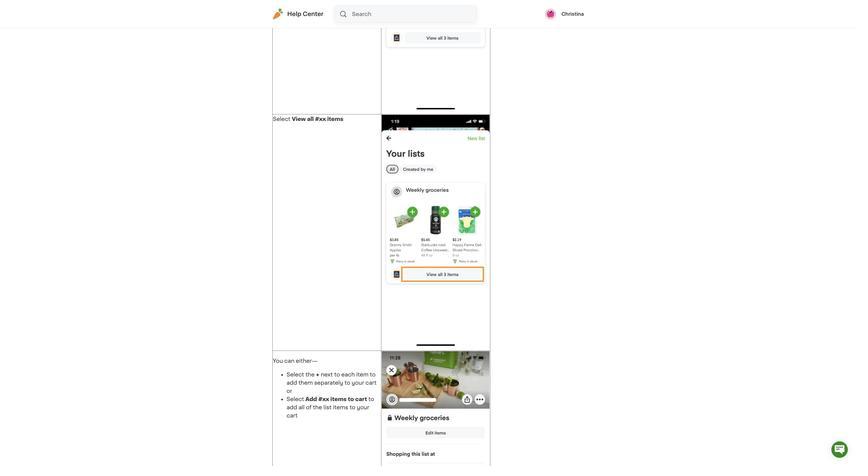 Task type: describe. For each thing, give the bounding box(es) containing it.
each
[[342, 372, 355, 377]]

add inside next to each item to add them separately to your cart or
[[287, 380, 297, 386]]

1 vertical spatial #xx
[[318, 397, 329, 402]]

select view all #xx items
[[273, 116, 344, 122]]

next
[[321, 372, 333, 377]]

cart inside to add all of the list items to your cart
[[287, 413, 298, 418]]

you
[[273, 358, 283, 364]]

the inside to add all of the list items to your cart
[[313, 405, 322, 410]]

them
[[299, 380, 313, 386]]

view
[[292, 116, 306, 122]]

select for select the +
[[287, 372, 304, 377]]

0 vertical spatial the
[[306, 372, 315, 377]]

separately
[[314, 380, 343, 386]]

1 vertical spatial cart
[[355, 397, 367, 402]]

help center
[[287, 11, 324, 17]]

add inside to add all of the list items to your cart
[[287, 405, 297, 410]]

either—
[[296, 358, 318, 364]]

instacart image
[[272, 9, 283, 19]]

can
[[284, 358, 295, 364]]

item
[[356, 372, 369, 377]]

all for view
[[307, 116, 314, 122]]

center
[[303, 11, 324, 17]]

add
[[306, 397, 317, 402]]

your inside next to each item to add them separately to your cart or
[[352, 380, 364, 386]]

or
[[287, 388, 292, 394]]

all for add
[[299, 405, 305, 410]]



Task type: locate. For each thing, give the bounding box(es) containing it.
1 vertical spatial add
[[287, 405, 297, 410]]

of
[[306, 405, 312, 410]]

1 horizontal spatial all
[[307, 116, 314, 122]]

1 vertical spatial items
[[331, 397, 347, 402]]

image2.png image
[[382, 351, 490, 466]]

the
[[306, 372, 315, 377], [313, 405, 322, 410]]

next to each item to add them separately to your cart or
[[287, 372, 377, 394]]

#xx
[[315, 116, 326, 122], [318, 397, 329, 402]]

image12.png image
[[382, 115, 490, 348]]

cart
[[366, 380, 377, 386], [355, 397, 367, 402], [287, 413, 298, 418]]

1 vertical spatial the
[[313, 405, 322, 410]]

0 vertical spatial #xx
[[315, 116, 326, 122]]

#xx right view
[[315, 116, 326, 122]]

0 vertical spatial your
[[352, 380, 364, 386]]

help
[[287, 11, 302, 17]]

1 vertical spatial your
[[357, 405, 369, 410]]

+
[[316, 372, 320, 377]]

2 vertical spatial cart
[[287, 413, 298, 418]]

select add #xx items to cart
[[287, 397, 369, 402]]

2 add from the top
[[287, 405, 297, 410]]

to
[[334, 372, 340, 377], [370, 372, 376, 377], [345, 380, 350, 386], [348, 397, 354, 402], [369, 397, 374, 402], [350, 405, 356, 410]]

cart inside next to each item to add them separately to your cart or
[[366, 380, 377, 386]]

image4.png image
[[382, 0, 490, 112]]

user avatar image
[[545, 9, 556, 19]]

all left "of"
[[299, 405, 305, 410]]

your
[[352, 380, 364, 386], [357, 405, 369, 410]]

christina link
[[545, 9, 584, 19]]

0 vertical spatial all
[[307, 116, 314, 122]]

0 vertical spatial add
[[287, 380, 297, 386]]

your inside to add all of the list items to your cart
[[357, 405, 369, 410]]

items
[[327, 116, 344, 122], [331, 397, 347, 402], [333, 405, 348, 410]]

add down or
[[287, 405, 297, 410]]

items inside to add all of the list items to your cart
[[333, 405, 348, 410]]

2 vertical spatial select
[[287, 397, 304, 402]]

the right "of"
[[313, 405, 322, 410]]

select left view
[[273, 116, 291, 122]]

Search search field
[[352, 6, 477, 22]]

0 vertical spatial cart
[[366, 380, 377, 386]]

help center link
[[272, 9, 324, 19]]

to add all of the list items to your cart
[[287, 397, 374, 418]]

christina
[[562, 12, 584, 16]]

you can either—
[[273, 358, 318, 364]]

add up or
[[287, 380, 297, 386]]

all right view
[[307, 116, 314, 122]]

1 vertical spatial all
[[299, 405, 305, 410]]

0 horizontal spatial all
[[299, 405, 305, 410]]

select for select view all #xx items
[[273, 116, 291, 122]]

list
[[324, 405, 332, 410]]

1 vertical spatial select
[[287, 372, 304, 377]]

#xx up list
[[318, 397, 329, 402]]

1 add from the top
[[287, 380, 297, 386]]

0 vertical spatial items
[[327, 116, 344, 122]]

select the +
[[287, 372, 320, 377]]

the left the +
[[306, 372, 315, 377]]

select
[[273, 116, 291, 122], [287, 372, 304, 377], [287, 397, 304, 402]]

2 vertical spatial items
[[333, 405, 348, 410]]

select up them
[[287, 372, 304, 377]]

0 vertical spatial select
[[273, 116, 291, 122]]

all inside to add all of the list items to your cart
[[299, 405, 305, 410]]

add
[[287, 380, 297, 386], [287, 405, 297, 410]]

select for select add #xx items to cart
[[287, 397, 304, 402]]

select down or
[[287, 397, 304, 402]]

all
[[307, 116, 314, 122], [299, 405, 305, 410]]



Task type: vqa. For each thing, say whether or not it's contained in the screenshot.
all
yes



